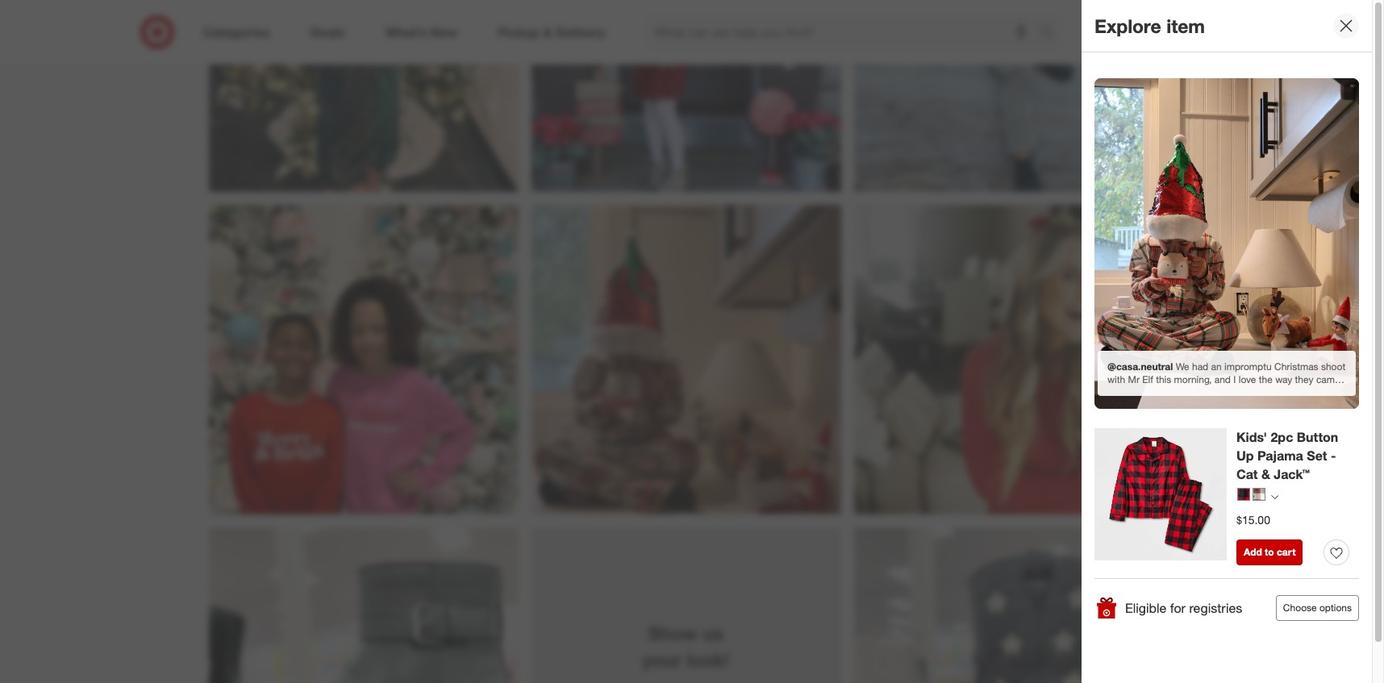Task type: describe. For each thing, give the bounding box(es) containing it.
kids'
[[1237, 429, 1268, 445]]

user image by @krizman_family image
[[531, 0, 841, 192]]

2 user image by @targetofmyeyes image from the left
[[854, 527, 1164, 683]]

choose options
[[1284, 602, 1352, 614]]

us
[[703, 622, 724, 645]]

kids' 2pc button up pajama set - cat & jack™ link
[[1237, 428, 1350, 484]]

eligible for registries
[[1126, 600, 1243, 616]]

white image
[[1253, 488, 1266, 501]]

all colors image
[[1272, 494, 1279, 501]]

search
[[1033, 25, 1072, 42]]

set
[[1307, 448, 1328, 464]]

@casa.neutral link
[[1095, 78, 1360, 409]]

red image
[[1238, 488, 1251, 501]]

-
[[1331, 448, 1337, 464]]

up
[[1237, 448, 1254, 464]]

@casa.neutral button
[[1095, 78, 1360, 409]]

item
[[1167, 14, 1206, 37]]

0 horizontal spatial user image by @casa.neutral image
[[531, 205, 841, 515]]

show us your look!
[[643, 622, 730, 671]]

for
[[1171, 600, 1186, 616]]

user image by @casa.neutral image inside explore item dialog
[[1095, 78, 1360, 409]]

kids' 2pc button up pajama set - cat & jack™
[[1237, 429, 1339, 482]]

add to cart
[[1244, 546, 1296, 558]]

show
[[649, 622, 698, 645]]

$15.00
[[1237, 513, 1271, 527]]

&
[[1262, 466, 1271, 482]]

2pc
[[1271, 429, 1294, 445]]

button
[[1297, 429, 1339, 445]]

look!
[[687, 649, 730, 671]]

user image by @purebeauty85 image
[[854, 0, 1164, 192]]

choose
[[1284, 602, 1317, 614]]

all colors element
[[1272, 492, 1279, 502]]

add to cart button
[[1237, 540, 1303, 566]]

1 user image by @targetofmyeyes image from the left
[[209, 527, 518, 683]]



Task type: locate. For each thing, give the bounding box(es) containing it.
user image by @genna_faith image
[[209, 0, 518, 192]]

cat
[[1237, 466, 1258, 482]]

user image by @pat_rice247 image
[[209, 205, 518, 515]]

1 horizontal spatial user image by @casa.neutral image
[[1095, 78, 1360, 409]]

options
[[1320, 602, 1352, 614]]

1 horizontal spatial user image by @targetofmyeyes image
[[854, 527, 1164, 683]]

0 horizontal spatial user image by @targetofmyeyes image
[[209, 527, 518, 683]]

jack™
[[1274, 466, 1310, 482]]

@casa.neutral
[[1108, 361, 1174, 373]]

user image by @targetofmyeyes image
[[209, 527, 518, 683], [854, 527, 1164, 683]]

eligible
[[1126, 600, 1167, 616]]

explore item dialog
[[1082, 0, 1385, 683]]

cart
[[1277, 546, 1296, 558]]

your
[[643, 649, 682, 671]]

kids' 2pc button up pajama set - cat & jack™ image
[[1095, 428, 1227, 561]]

What can we help you find? suggestions appear below search field
[[645, 15, 1044, 50]]

pajama
[[1258, 448, 1304, 464]]

explore item
[[1095, 14, 1206, 37]]

user image by @brittleischner_realtor image
[[854, 205, 1164, 515]]

registries
[[1190, 600, 1243, 616]]

add
[[1244, 546, 1263, 558]]

user image by @casa.neutral image
[[1095, 78, 1360, 409], [531, 205, 841, 515]]

to
[[1265, 546, 1275, 558]]

choose options button
[[1276, 596, 1360, 621]]

explore
[[1095, 14, 1162, 37]]

search button
[[1033, 15, 1072, 53]]



Task type: vqa. For each thing, say whether or not it's contained in the screenshot.
2pc
yes



